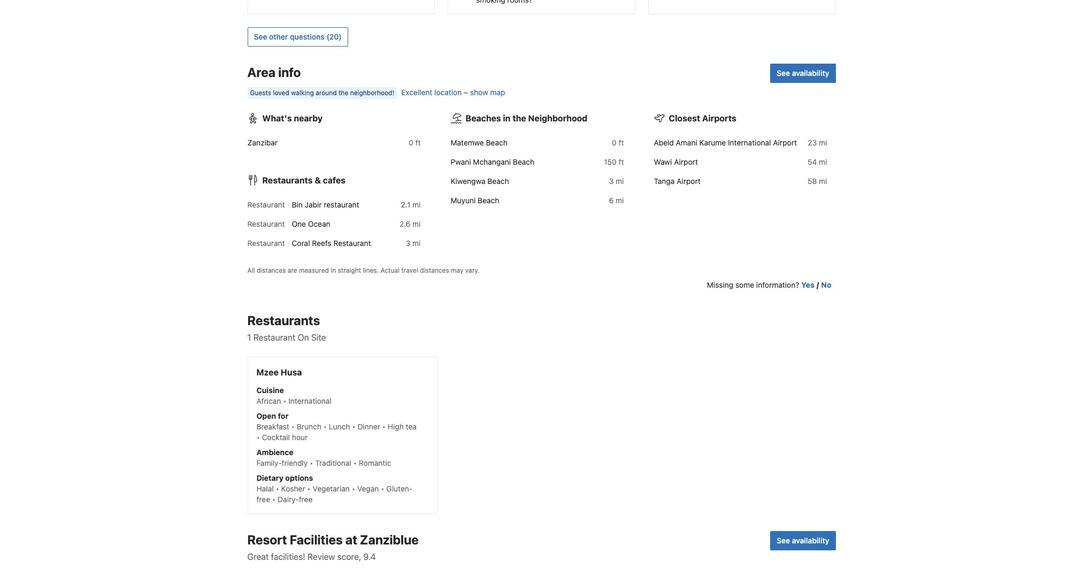 Task type: locate. For each thing, give the bounding box(es) containing it.
kiwengwa
[[451, 176, 486, 186]]

1 horizontal spatial 3 mi
[[609, 176, 624, 186]]

0 horizontal spatial distances
[[257, 266, 286, 274]]

international right karume
[[728, 138, 771, 147]]

0 vertical spatial availability
[[792, 68, 830, 78]]

walking
[[291, 89, 314, 97]]

0 down excellent
[[409, 138, 413, 147]]

1 vertical spatial 3 mi
[[406, 239, 421, 248]]

0 vertical spatial the
[[339, 89, 348, 97]]

mi right 54
[[819, 157, 827, 166]]

see availability for second the see availability button from the bottom
[[777, 68, 830, 78]]

see availability for 1st the see availability button from the bottom
[[777, 536, 830, 545]]

1 availability from the top
[[792, 68, 830, 78]]

1 vertical spatial airport
[[674, 157, 698, 166]]

3 up 6
[[609, 176, 614, 186]]

international inside cuisine african • international
[[289, 396, 332, 405]]

1 distances from the left
[[257, 266, 286, 274]]

facilities!
[[271, 552, 305, 562]]

international for •
[[289, 396, 332, 405]]

airport left 23
[[773, 138, 797, 147]]

for
[[278, 411, 289, 420]]

restaurant inside restaurants 1 restaurant on site
[[253, 333, 296, 342]]

around
[[316, 89, 337, 97]]

0 vertical spatial airport
[[773, 138, 797, 147]]

2 vertical spatial see
[[777, 536, 790, 545]]

neighborhood!
[[350, 89, 394, 97]]

missing
[[707, 280, 734, 289]]

vary.
[[465, 266, 480, 274]]

restaurants
[[262, 175, 313, 185], [247, 313, 320, 328]]

restaurants up on
[[247, 313, 320, 328]]

2.6
[[400, 219, 411, 228]]

restaurant left one
[[247, 219, 285, 228]]

halal
[[257, 484, 274, 493]]

2 see availability from the top
[[777, 536, 830, 545]]

mi
[[819, 138, 827, 147], [819, 157, 827, 166], [616, 176, 624, 186], [819, 176, 827, 186], [616, 196, 624, 205], [413, 200, 421, 209], [413, 219, 421, 228], [413, 239, 421, 248]]

3 mi up the 6 mi
[[609, 176, 624, 186]]

in right beaches
[[503, 113, 511, 123]]

0 ft up 150 ft on the right top of page
[[612, 138, 624, 147]]

0 vertical spatial see availability
[[777, 68, 830, 78]]

map
[[490, 88, 505, 97]]

beach down kiwengwa beach
[[478, 196, 499, 205]]

breakfast
[[257, 422, 289, 431]]

0 horizontal spatial 0
[[409, 138, 413, 147]]

0 ft down excellent
[[409, 138, 421, 147]]

the right beaches
[[513, 113, 526, 123]]

lines.
[[363, 266, 379, 274]]

ocean
[[308, 219, 330, 228]]

neighborhood
[[528, 113, 588, 123]]

0 vertical spatial see availability button
[[770, 64, 836, 83]]

1 horizontal spatial in
[[503, 113, 511, 123]]

0 horizontal spatial 3
[[406, 239, 411, 248]]

1 vertical spatial see
[[777, 68, 790, 78]]

tanga airport
[[654, 176, 701, 186]]

see availability
[[777, 68, 830, 78], [777, 536, 830, 545]]

1 vertical spatial international
[[289, 396, 332, 405]]

area
[[247, 65, 276, 80]]

jabir
[[305, 200, 322, 209]]

international up brunch
[[289, 396, 332, 405]]

9.4
[[364, 552, 376, 562]]

the right around
[[339, 89, 348, 97]]

restaurants for restaurants 1 restaurant on site
[[247, 313, 320, 328]]

abeid
[[654, 138, 674, 147]]

airport for wawi airport
[[674, 157, 698, 166]]

wawi
[[654, 157, 672, 166]]

1 horizontal spatial 0
[[612, 138, 617, 147]]

karume
[[700, 138, 726, 147]]

beach
[[486, 138, 508, 147], [513, 157, 535, 166], [488, 176, 509, 186], [478, 196, 499, 205]]

1 see availability from the top
[[777, 68, 830, 78]]

1 vertical spatial in
[[331, 266, 336, 274]]

show
[[470, 88, 488, 97]]

excellent location – show map
[[401, 88, 505, 97]]

distances left may
[[420, 266, 449, 274]]

facilities
[[290, 532, 343, 547]]

1 horizontal spatial distances
[[420, 266, 449, 274]]

0 horizontal spatial 0 ft
[[409, 138, 421, 147]]

one ocean
[[292, 219, 330, 228]]

restaurant up all on the left
[[247, 239, 285, 248]]

ft for 0 ft
[[619, 157, 624, 166]]

restaurants inside restaurants 1 restaurant on site
[[247, 313, 320, 328]]

0 vertical spatial see
[[254, 32, 267, 41]]

see for 1st the see availability button from the bottom
[[777, 536, 790, 545]]

0 horizontal spatial 3 mi
[[406, 239, 421, 248]]

at
[[345, 532, 357, 547]]

info
[[278, 65, 301, 80]]

1 horizontal spatial 0 ft
[[612, 138, 624, 147]]

1 horizontal spatial international
[[728, 138, 771, 147]]

restaurant left bin on the top left of page
[[247, 200, 285, 209]]

1 0 from the left
[[409, 138, 413, 147]]

resort
[[247, 532, 287, 547]]

review
[[308, 552, 335, 562]]

2 0 from the left
[[612, 138, 617, 147]]

0 vertical spatial international
[[728, 138, 771, 147]]

ft right 150
[[619, 157, 624, 166]]

3
[[609, 176, 614, 186], [406, 239, 411, 248]]

restaurant right 1
[[253, 333, 296, 342]]

2 free from the left
[[299, 495, 313, 504]]

0 vertical spatial restaurants
[[262, 175, 313, 185]]

closest airports
[[669, 113, 737, 123]]

• left high
[[382, 422, 386, 431]]

3 down 2.6 mi
[[406, 239, 411, 248]]

2 vertical spatial airport
[[677, 176, 701, 186]]

restaurants & cafes
[[262, 175, 346, 185]]

amani
[[676, 138, 698, 147]]

• up for
[[283, 396, 287, 405]]

free down halal
[[257, 495, 270, 504]]

airports
[[702, 113, 737, 123]]

1 vertical spatial restaurants
[[247, 313, 320, 328]]

1 see availability button from the top
[[770, 64, 836, 83]]

no
[[821, 280, 832, 289]]

• left vegan
[[352, 484, 355, 493]]

gluten-
[[387, 484, 413, 493]]

1 vertical spatial 3
[[406, 239, 411, 248]]

husa
[[281, 367, 302, 377]]

3 mi down 2.6 mi
[[406, 239, 421, 248]]

kosher
[[281, 484, 305, 493]]

pwani
[[451, 157, 471, 166]]

• right halal
[[276, 484, 279, 493]]

zanzibar
[[247, 138, 278, 147]]

ft left matemwe
[[416, 138, 421, 147]]

see other questions (20)
[[254, 32, 342, 41]]

•
[[283, 396, 287, 405], [291, 422, 295, 431], [323, 422, 327, 431], [352, 422, 356, 431], [382, 422, 386, 431], [257, 433, 260, 442], [310, 458, 313, 468], [353, 458, 357, 468], [276, 484, 279, 493], [307, 484, 311, 493], [352, 484, 355, 493], [381, 484, 384, 493], [272, 495, 276, 504]]

1 0 ft from the left
[[409, 138, 421, 147]]

in left straight
[[331, 266, 336, 274]]

2 see availability button from the top
[[770, 531, 836, 550]]

abeid amani karume international airport
[[654, 138, 797, 147]]

0 for zanzibar
[[409, 138, 413, 147]]

2 distances from the left
[[420, 266, 449, 274]]

international for karume
[[728, 138, 771, 147]]

mi up the 6 mi
[[616, 176, 624, 186]]

beach for kiwengwa beach
[[488, 176, 509, 186]]

excellent
[[401, 88, 432, 97]]

2 0 ft from the left
[[612, 138, 624, 147]]

1 horizontal spatial the
[[513, 113, 526, 123]]

0 for matemwe beach
[[612, 138, 617, 147]]

distances right all on the left
[[257, 266, 286, 274]]

restaurants up bin on the top left of page
[[262, 175, 313, 185]]

dinner
[[358, 422, 380, 431]]

airport down 'wawi airport'
[[677, 176, 701, 186]]

0 up 150 ft on the right top of page
[[612, 138, 617, 147]]

are
[[288, 266, 297, 274]]

straight
[[338, 266, 361, 274]]

1 vertical spatial availability
[[792, 536, 830, 545]]

1 vertical spatial see availability button
[[770, 531, 836, 550]]

in
[[503, 113, 511, 123], [331, 266, 336, 274]]

6
[[609, 196, 614, 205]]

1 vertical spatial see availability
[[777, 536, 830, 545]]

150 ft
[[604, 157, 624, 166]]

0 vertical spatial 3 mi
[[609, 176, 624, 186]]

beach up "pwani mchangani beach"
[[486, 138, 508, 147]]

beach right mchangani
[[513, 157, 535, 166]]

ft for what's nearby
[[416, 138, 421, 147]]

0 vertical spatial 3
[[609, 176, 614, 186]]

0 horizontal spatial international
[[289, 396, 332, 405]]

0
[[409, 138, 413, 147], [612, 138, 617, 147]]

restaurant for one ocean
[[247, 219, 285, 228]]

beach down "pwani mchangani beach"
[[488, 176, 509, 186]]

1 horizontal spatial 3
[[609, 176, 614, 186]]

one
[[292, 219, 306, 228]]

0 vertical spatial in
[[503, 113, 511, 123]]

international
[[728, 138, 771, 147], [289, 396, 332, 405]]

free down the kosher
[[299, 495, 313, 504]]

ft
[[416, 138, 421, 147], [619, 138, 624, 147], [619, 157, 624, 166]]

0 horizontal spatial free
[[257, 495, 270, 504]]

1
[[247, 333, 251, 342]]

2.6 mi
[[400, 219, 421, 228]]

• left lunch
[[323, 422, 327, 431]]

54 mi
[[808, 157, 827, 166]]

1 horizontal spatial free
[[299, 495, 313, 504]]

airport down amani
[[674, 157, 698, 166]]



Task type: describe. For each thing, give the bounding box(es) containing it.
see for the see other questions (20) button in the top of the page
[[254, 32, 267, 41]]

0 horizontal spatial the
[[339, 89, 348, 97]]

• left the cocktail
[[257, 433, 260, 442]]

mi right '58'
[[819, 176, 827, 186]]

brunch
[[297, 422, 321, 431]]

kiwengwa beach
[[451, 176, 509, 186]]

traditional
[[315, 458, 351, 468]]

mzee
[[257, 367, 279, 377]]

dietary
[[257, 473, 284, 483]]

dietary options halal • kosher • vegetarian • vegan • gluten- free • dairy-free
[[257, 473, 413, 504]]

150
[[604, 157, 617, 166]]

vegan
[[357, 484, 379, 493]]

measured
[[299, 266, 329, 274]]

excellent location – show map link
[[401, 88, 505, 97]]

ambience
[[257, 448, 293, 457]]

score,
[[337, 552, 361, 562]]

friendly
[[282, 458, 308, 468]]

guests loved walking around the neighborhood!
[[250, 89, 394, 97]]

ft up 150 ft on the right top of page
[[619, 138, 624, 147]]

ambience family-friendly • traditional • romantic
[[257, 448, 391, 468]]

cafes
[[323, 175, 346, 185]]

restaurant
[[324, 200, 359, 209]]

• up hour
[[291, 422, 295, 431]]

1 vertical spatial the
[[513, 113, 526, 123]]

yes
[[802, 280, 815, 289]]

3 for restaurants & cafes
[[406, 239, 411, 248]]

reefs
[[312, 239, 332, 248]]

• right vegan
[[381, 484, 384, 493]]

actual
[[381, 266, 400, 274]]

great
[[247, 552, 269, 562]]

some
[[736, 280, 754, 289]]

mchangani
[[473, 157, 511, 166]]

restaurant for bin jabir restaurant
[[247, 200, 285, 209]]

dairy-
[[278, 495, 299, 504]]

• inside cuisine african • international
[[283, 396, 287, 405]]

wawi airport
[[654, 157, 698, 166]]

beach for muyuni beach
[[478, 196, 499, 205]]

coral reefs restaurant
[[292, 239, 371, 248]]

0 ft for matemwe beach
[[612, 138, 624, 147]]

loved
[[273, 89, 289, 97]]

&
[[315, 175, 321, 185]]

yes button
[[802, 280, 815, 290]]

matemwe beach
[[451, 138, 508, 147]]

mi down 2.6 mi
[[413, 239, 421, 248]]

23
[[808, 138, 817, 147]]

romantic
[[359, 458, 391, 468]]

• left romantic at the left
[[353, 458, 357, 468]]

location
[[435, 88, 462, 97]]

area info
[[247, 65, 301, 80]]

58
[[808, 176, 817, 186]]

guests
[[250, 89, 271, 97]]

what's nearby
[[262, 113, 323, 123]]

2.1
[[401, 200, 411, 209]]

1 free from the left
[[257, 495, 270, 504]]

beach for matemwe beach
[[486, 138, 508, 147]]

open for breakfast • brunch • lunch • dinner • high tea • cocktail hour
[[257, 411, 417, 442]]

nearby
[[294, 113, 323, 123]]

restaurant for coral reefs restaurant
[[247, 239, 285, 248]]

closest
[[669, 113, 700, 123]]

matemwe
[[451, 138, 484, 147]]

muyuni beach
[[451, 196, 499, 205]]

• down options
[[307, 484, 311, 493]]

missing some information? yes / no
[[707, 280, 832, 289]]

beaches
[[466, 113, 501, 123]]

resort facilities at zanziblue great facilities! review score, 9.4
[[247, 532, 419, 562]]

restaurants for restaurants & cafes
[[262, 175, 313, 185]]

pwani mchangani beach
[[451, 157, 535, 166]]

• right lunch
[[352, 422, 356, 431]]

cocktail
[[262, 433, 290, 442]]

cuisine african • international
[[257, 386, 332, 405]]

tanga
[[654, 176, 675, 186]]

0 horizontal spatial in
[[331, 266, 336, 274]]

what's
[[262, 113, 292, 123]]

mi right 6
[[616, 196, 624, 205]]

• down halal
[[272, 495, 276, 504]]

african
[[257, 396, 281, 405]]

–
[[464, 88, 468, 97]]

mi right 23
[[819, 138, 827, 147]]

other
[[269, 32, 288, 41]]

options
[[285, 473, 313, 483]]

questions
[[290, 32, 325, 41]]

see other questions (20) button
[[247, 27, 348, 46]]

all distances are measured in straight lines. actual travel distances may vary.
[[247, 266, 480, 274]]

cuisine
[[257, 386, 284, 395]]

mzee husa
[[257, 367, 302, 377]]

6 mi
[[609, 196, 624, 205]]

coral
[[292, 239, 310, 248]]

see for second the see availability button from the bottom
[[777, 68, 790, 78]]

0 ft for zanzibar
[[409, 138, 421, 147]]

2 availability from the top
[[792, 536, 830, 545]]

restaurant up straight
[[334, 239, 371, 248]]

may
[[451, 266, 464, 274]]

mi right 2.6
[[413, 219, 421, 228]]

• right 'friendly' at the bottom left of page
[[310, 458, 313, 468]]

3 mi for restaurants & cafes
[[406, 239, 421, 248]]

on
[[298, 333, 309, 342]]

54
[[808, 157, 817, 166]]

airport for tanga airport
[[677, 176, 701, 186]]

zanziblue
[[360, 532, 419, 547]]

high
[[388, 422, 404, 431]]

site
[[311, 333, 326, 342]]

3 mi for beaches in the neighborhood
[[609, 176, 624, 186]]

3 for beaches in the neighborhood
[[609, 176, 614, 186]]

mi right 2.1
[[413, 200, 421, 209]]

muyuni
[[451, 196, 476, 205]]

open
[[257, 411, 276, 420]]



Task type: vqa. For each thing, say whether or not it's contained in the screenshot.


